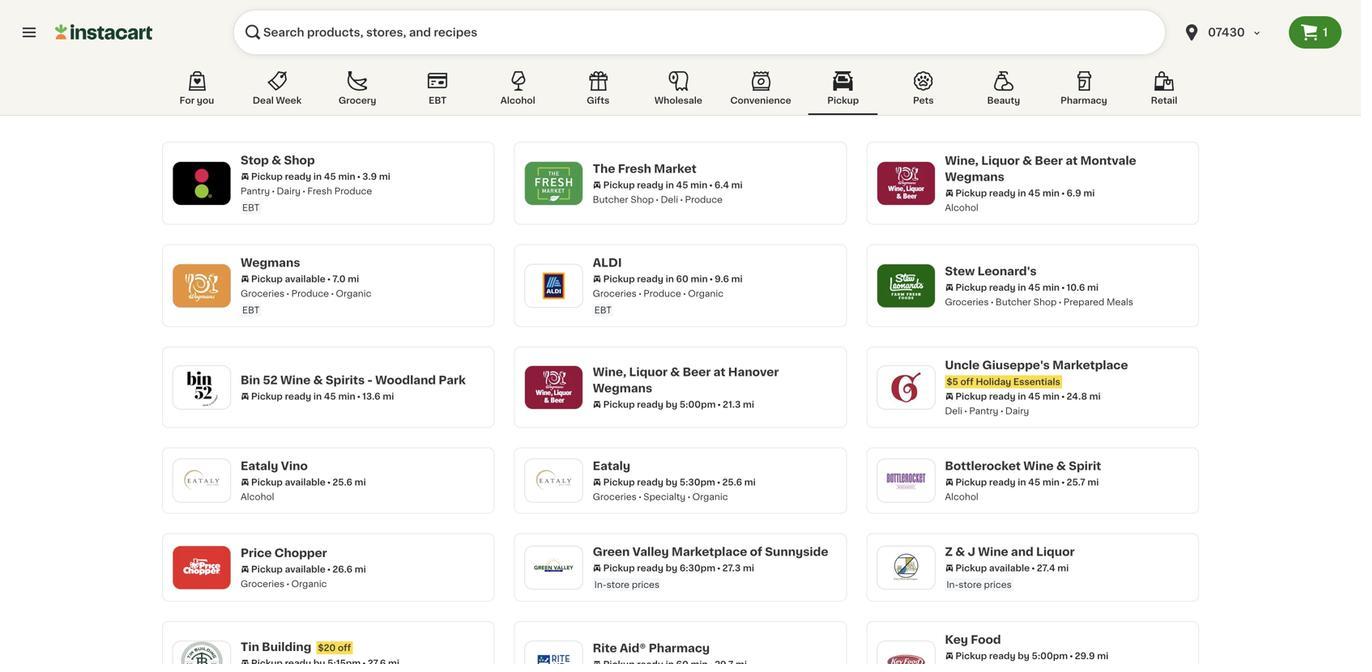 Task type: locate. For each thing, give the bounding box(es) containing it.
0 vertical spatial pharmacy
[[1061, 96, 1108, 105]]

1 prices from the left
[[632, 581, 660, 590]]

ready for bin 52 wine & spirits - woodland park
[[285, 392, 311, 401]]

min down essentials
[[1043, 392, 1060, 401]]

beer inside the "wine, liquor & beer at montvale wegmans"
[[1035, 155, 1064, 166]]

1 vertical spatial shop
[[631, 195, 654, 204]]

by up specialty
[[666, 478, 678, 487]]

1 25.6 mi from the left
[[333, 478, 366, 487]]

j
[[968, 547, 976, 558]]

dairy inside pantry dairy fresh produce ebt
[[277, 187, 301, 196]]

sunnyside
[[765, 547, 829, 558]]

min for stop & shop
[[338, 172, 356, 181]]

groceries produce organic ebt for aldi
[[593, 289, 724, 315]]

pickup ready by 5:00pm down wine, liquor & beer at hanover wegmans
[[604, 400, 716, 409]]

in-store prices
[[595, 581, 660, 590], [947, 581, 1012, 590]]

2 vertical spatial wegmans
[[593, 383, 653, 394]]

1 horizontal spatial at
[[1066, 155, 1078, 166]]

wine left spirit
[[1024, 461, 1054, 472]]

wine, inside the "wine, liquor & beer at montvale wegmans"
[[945, 155, 979, 166]]

25.6 mi for eataly
[[723, 478, 756, 487]]

wegmans inside wine, liquor & beer at hanover wegmans
[[593, 383, 653, 394]]

2 eataly from the left
[[593, 461, 631, 472]]

green valley marketplace of sunnyside
[[593, 547, 829, 558]]

27.4
[[1037, 564, 1056, 573]]

0 horizontal spatial store
[[607, 581, 630, 590]]

1 horizontal spatial liquor
[[982, 155, 1020, 166]]

by down wine, liquor & beer at hanover wegmans
[[666, 400, 678, 409]]

min down spirits
[[338, 392, 356, 401]]

13.6 mi
[[362, 392, 394, 401]]

1 horizontal spatial marketplace
[[1053, 360, 1129, 371]]

pickup down price
[[251, 565, 283, 574]]

store down j
[[959, 581, 982, 590]]

1 vertical spatial liquor
[[629, 367, 668, 378]]

eataly logo image
[[533, 460, 575, 502]]

ready down bin 52 wine & spirits - woodland park
[[285, 392, 311, 401]]

pickup down bottlerocket
[[956, 478, 988, 487]]

groceries produce organic ebt down 7.0 on the top left
[[241, 289, 372, 315]]

wegmans logo image
[[181, 265, 223, 307]]

building
[[262, 642, 312, 653]]

wegmans
[[945, 171, 1005, 183], [241, 257, 300, 269], [593, 383, 653, 394]]

eataly for eataly vino
[[241, 461, 278, 472]]

by for key food
[[1018, 652, 1030, 661]]

off right "$5"
[[961, 378, 974, 387]]

pickup down stew
[[956, 283, 988, 292]]

1 groceries produce organic ebt from the left
[[241, 289, 372, 315]]

wine, liquor & beer at montvale wegmans logo image
[[885, 162, 928, 204]]

available down z & j wine and liquor
[[990, 564, 1030, 573]]

pickup available up groceries organic
[[251, 565, 326, 574]]

ebt inside pantry dairy fresh produce ebt
[[242, 203, 260, 212]]

pickup ready in 45 min down holiday
[[956, 392, 1060, 401]]

wine, inside wine, liquor & beer at hanover wegmans
[[593, 367, 627, 378]]

1 horizontal spatial 25.6
[[723, 478, 743, 487]]

tin building $20 off
[[241, 642, 351, 653]]

hanover
[[729, 367, 779, 378]]

pickup ready in 45 min for 52
[[251, 392, 356, 401]]

pickup ready in 45 min up pantry dairy fresh produce ebt
[[251, 172, 356, 181]]

mi for aldi
[[732, 275, 743, 284]]

0 vertical spatial wine
[[280, 375, 311, 386]]

pharmacy right aid®
[[649, 643, 710, 654]]

1 horizontal spatial dairy
[[1006, 407, 1030, 416]]

store for valley
[[607, 581, 630, 590]]

marketplace inside uncle giuseppe's marketplace $5 off holiday essentials
[[1053, 360, 1129, 371]]

for you button
[[162, 68, 232, 115]]

ready down leonard's on the top right of the page
[[990, 283, 1016, 292]]

0 vertical spatial dairy
[[277, 187, 301, 196]]

wegmans for wine, liquor & beer at montvale wegmans
[[945, 171, 1005, 183]]

1 button
[[1290, 16, 1342, 49]]

5:00pm
[[680, 400, 716, 409], [1032, 652, 1068, 661]]

prices down pickup ready by 6:30pm
[[632, 581, 660, 590]]

beauty
[[988, 96, 1021, 105]]

min for stew leonard's
[[1043, 283, 1060, 292]]

45 down the "wine, liquor & beer at montvale wegmans"
[[1029, 189, 1041, 198]]

1 vertical spatial off
[[338, 644, 351, 653]]

at left hanover
[[714, 367, 726, 378]]

2 horizontal spatial wegmans
[[945, 171, 1005, 183]]

mi for eataly vino
[[355, 478, 366, 487]]

0 horizontal spatial prices
[[632, 581, 660, 590]]

25.6
[[333, 478, 353, 487], [723, 478, 743, 487]]

2 prices from the left
[[985, 581, 1012, 590]]

1 vertical spatial wine
[[1024, 461, 1054, 472]]

available left 7.0 on the top left
[[285, 275, 326, 284]]

0 horizontal spatial pantry
[[241, 187, 270, 196]]

in- for z
[[947, 581, 959, 590]]

ebt right grocery
[[429, 96, 447, 105]]

stew
[[945, 266, 975, 277]]

1 horizontal spatial wine
[[979, 547, 1009, 558]]

pickup available down "vino" in the left of the page
[[251, 478, 326, 487]]

1 vertical spatial deli
[[945, 407, 963, 416]]

beer inside wine, liquor & beer at hanover wegmans
[[683, 367, 711, 378]]

1 vertical spatial 5:00pm
[[1032, 652, 1068, 661]]

pickup ready in 45 min down the bottlerocket wine & spirit
[[956, 478, 1060, 487]]

1 horizontal spatial pantry
[[970, 407, 999, 416]]

0 vertical spatial deli
[[661, 195, 679, 204]]

1 25.6 from the left
[[333, 478, 353, 487]]

pickup for z & j wine and liquor
[[956, 564, 988, 573]]

organic down 9.6
[[688, 289, 724, 298]]

0 horizontal spatial groceries produce organic ebt
[[241, 289, 372, 315]]

available
[[285, 275, 326, 284], [285, 478, 326, 487], [990, 564, 1030, 573], [285, 565, 326, 574]]

ready down bottlerocket
[[990, 478, 1016, 487]]

by left 29.9 at the right bottom of page
[[1018, 652, 1030, 661]]

pantry down stop
[[241, 187, 270, 196]]

available down "vino" in the left of the page
[[285, 478, 326, 487]]

mi for price chopper
[[355, 565, 366, 574]]

45 up groceries butcher shop prepared meals
[[1029, 283, 1041, 292]]

bin
[[241, 375, 260, 386]]

1 vertical spatial pantry
[[970, 407, 999, 416]]

1 horizontal spatial pharmacy
[[1061, 96, 1108, 105]]

7.0
[[333, 275, 346, 284]]

2 vertical spatial shop
[[1034, 298, 1057, 307]]

butcher down leonard's on the top right of the page
[[996, 298, 1032, 307]]

ready left 60
[[637, 275, 664, 284]]

ebt right wegmans logo
[[242, 306, 260, 315]]

1 horizontal spatial prices
[[985, 581, 1012, 590]]

mi for wine, liquor & beer at hanover wegmans
[[743, 400, 755, 409]]

in down the bottlerocket wine & spirit
[[1018, 478, 1027, 487]]

store
[[607, 581, 630, 590], [959, 581, 982, 590]]

0 horizontal spatial wegmans
[[241, 257, 300, 269]]

key food logo image
[[885, 642, 928, 665]]

off inside uncle giuseppe's marketplace $5 off holiday essentials
[[961, 378, 974, 387]]

1 horizontal spatial butcher
[[996, 298, 1032, 307]]

alcohol
[[501, 96, 536, 105], [945, 203, 979, 212], [241, 493, 274, 502], [945, 493, 979, 502]]

1 vertical spatial marketplace
[[672, 547, 748, 558]]

1 in- from the left
[[595, 581, 607, 590]]

in- down z
[[947, 581, 959, 590]]

&
[[272, 155, 281, 166], [1023, 155, 1033, 166], [671, 367, 680, 378], [313, 375, 323, 386], [1057, 461, 1067, 472], [956, 547, 966, 558]]

0 horizontal spatial fresh
[[308, 187, 332, 196]]

pickup button
[[809, 68, 878, 115]]

wegmans inside the "wine, liquor & beer at montvale wegmans"
[[945, 171, 1005, 183]]

alcohol for eataly vino
[[241, 493, 274, 502]]

0 horizontal spatial deli
[[661, 195, 679, 204]]

2 in-store prices from the left
[[947, 581, 1012, 590]]

wine
[[280, 375, 311, 386], [1024, 461, 1054, 472], [979, 547, 1009, 558]]

1 vertical spatial pharmacy
[[649, 643, 710, 654]]

pickup down stop & shop
[[251, 172, 283, 181]]

0 vertical spatial wine,
[[945, 155, 979, 166]]

45 for liquor
[[1029, 189, 1041, 198]]

pickup for wine, liquor & beer at montvale wegmans
[[956, 189, 988, 198]]

for you
[[180, 96, 214, 105]]

min left 3.9
[[338, 172, 356, 181]]

deal week button
[[242, 68, 312, 115]]

spirits
[[326, 375, 365, 386]]

1 horizontal spatial groceries produce organic ebt
[[593, 289, 724, 315]]

prices for j
[[985, 581, 1012, 590]]

pickup ready in 45 min up butcher shop deli produce
[[604, 181, 708, 189]]

0 horizontal spatial liquor
[[629, 367, 668, 378]]

groceries
[[241, 289, 285, 298], [593, 289, 637, 298], [945, 298, 989, 307], [593, 493, 637, 502], [241, 580, 285, 589]]

1 horizontal spatial deli
[[945, 407, 963, 416]]

2 horizontal spatial shop
[[1034, 298, 1057, 307]]

0 horizontal spatial pickup ready by 5:00pm
[[604, 400, 716, 409]]

min left 25.7
[[1043, 478, 1060, 487]]

shop
[[284, 155, 315, 166], [631, 195, 654, 204], [1034, 298, 1057, 307]]

in for stew leonard's
[[1018, 283, 1027, 292]]

ready for key food
[[990, 652, 1016, 661]]

0 horizontal spatial shop
[[284, 155, 315, 166]]

pickup for bottlerocket wine & spirit
[[956, 478, 988, 487]]

27.3 mi
[[723, 564, 755, 573]]

at inside wine, liquor & beer at hanover wegmans
[[714, 367, 726, 378]]

& left hanover
[[671, 367, 680, 378]]

ebt
[[429, 96, 447, 105], [242, 203, 260, 212], [242, 306, 260, 315], [595, 306, 612, 315]]

pickup down the
[[604, 181, 635, 189]]

ready up groceries specialty organic
[[637, 478, 664, 487]]

leonard's
[[978, 266, 1037, 277]]

0 vertical spatial marketplace
[[1053, 360, 1129, 371]]

1 horizontal spatial off
[[961, 378, 974, 387]]

rite
[[593, 643, 617, 654]]

0 horizontal spatial wine,
[[593, 367, 627, 378]]

2 in- from the left
[[947, 581, 959, 590]]

2 groceries produce organic ebt from the left
[[593, 289, 724, 315]]

0 vertical spatial wegmans
[[945, 171, 1005, 183]]

stop & shop logo image
[[181, 162, 223, 204]]

0 vertical spatial liquor
[[982, 155, 1020, 166]]

pickup ready in 45 min for wine
[[956, 478, 1060, 487]]

pickup ready in 45 min down leonard's on the top right of the page
[[956, 283, 1060, 292]]

0 horizontal spatial off
[[338, 644, 351, 653]]

ready up pantry dairy fresh produce ebt
[[285, 172, 311, 181]]

deli down "$5"
[[945, 407, 963, 416]]

& down beauty button
[[1023, 155, 1033, 166]]

21.3
[[723, 400, 741, 409]]

butcher
[[593, 195, 629, 204], [996, 298, 1032, 307]]

0 horizontal spatial beer
[[683, 367, 711, 378]]

week
[[276, 96, 302, 105]]

in left 60
[[666, 275, 674, 284]]

shop for stop & shop
[[284, 155, 315, 166]]

produce
[[335, 187, 372, 196], [685, 195, 723, 204], [291, 289, 329, 298], [644, 289, 682, 298]]

0 horizontal spatial 5:00pm
[[680, 400, 716, 409]]

0 horizontal spatial at
[[714, 367, 726, 378]]

1 horizontal spatial 5:00pm
[[1032, 652, 1068, 661]]

1 horizontal spatial wegmans
[[593, 383, 653, 394]]

store for &
[[959, 581, 982, 590]]

aid®
[[620, 643, 646, 654]]

2 07430 button from the left
[[1183, 10, 1280, 55]]

pickup right wine, liquor & beer at montvale wegmans logo
[[956, 189, 988, 198]]

45 down spirits
[[324, 392, 336, 401]]

9.6 mi
[[715, 275, 743, 284]]

in down leonard's on the top right of the page
[[1018, 283, 1027, 292]]

45 up pantry dairy fresh produce ebt
[[324, 172, 336, 181]]

$20
[[318, 644, 336, 653]]

0 vertical spatial fresh
[[618, 163, 652, 174]]

wholesale button
[[644, 68, 714, 115]]

45 down the bottlerocket wine & spirit
[[1029, 478, 1041, 487]]

0 horizontal spatial butcher
[[593, 195, 629, 204]]

45 for 52
[[324, 392, 336, 401]]

1 in-store prices from the left
[[595, 581, 660, 590]]

0 vertical spatial shop
[[284, 155, 315, 166]]

2 25.6 from the left
[[723, 478, 743, 487]]

0 horizontal spatial in-
[[595, 581, 607, 590]]

liquor inside wine, liquor & beer at hanover wegmans
[[629, 367, 668, 378]]

9.6
[[715, 275, 730, 284]]

deal
[[253, 96, 274, 105]]

off right '$20'
[[338, 644, 351, 653]]

alcohol left gifts
[[501, 96, 536, 105]]

1 store from the left
[[607, 581, 630, 590]]

& inside the "wine, liquor & beer at montvale wegmans"
[[1023, 155, 1033, 166]]

in-store prices down j
[[947, 581, 1012, 590]]

None search field
[[233, 10, 1166, 55]]

6.4 mi
[[715, 181, 743, 189]]

available for wegmans
[[285, 275, 326, 284]]

pickup for aldi
[[604, 275, 635, 284]]

pickup for stew leonard's
[[956, 283, 988, 292]]

groceries produce organic ebt
[[241, 289, 372, 315], [593, 289, 724, 315]]

1 horizontal spatial store
[[959, 581, 982, 590]]

0 horizontal spatial wine
[[280, 375, 311, 386]]

chopper
[[275, 548, 327, 559]]

at inside the "wine, liquor & beer at montvale wegmans"
[[1066, 155, 1078, 166]]

pantry down holiday
[[970, 407, 999, 416]]

butcher down the
[[593, 195, 629, 204]]

groceries down pickup ready by 5:30pm
[[593, 493, 637, 502]]

shop categories tab list
[[162, 68, 1200, 115]]

pharmacy up montvale
[[1061, 96, 1108, 105]]

min for bottlerocket wine & spirit
[[1043, 478, 1060, 487]]

0 horizontal spatial 25.6
[[333, 478, 353, 487]]

prices down z & j wine and liquor
[[985, 581, 1012, 590]]

pickup down j
[[956, 564, 988, 573]]

in down bin 52 wine & spirits - woodland park
[[314, 392, 322, 401]]

beer left montvale
[[1035, 155, 1064, 166]]

available for price chopper
[[285, 565, 326, 574]]

wine, right wine, liquor & beer at hanover wegmans logo
[[593, 367, 627, 378]]

0 horizontal spatial pharmacy
[[649, 643, 710, 654]]

25.6 for eataly
[[723, 478, 743, 487]]

pickup for wegmans
[[251, 275, 283, 284]]

at for hanover
[[714, 367, 726, 378]]

pickup for key food
[[956, 652, 988, 661]]

1 horizontal spatial eataly
[[593, 461, 631, 472]]

in down essentials
[[1018, 392, 1027, 401]]

bottlerocket wine & spirit logo image
[[885, 460, 928, 502]]

pickup ready by 5:00pm for liquor
[[604, 400, 716, 409]]

store down green
[[607, 581, 630, 590]]

dairy
[[277, 187, 301, 196], [1006, 407, 1030, 416]]

mi for bin 52 wine & spirits - woodland park
[[383, 392, 394, 401]]

groceries produce organic ebt down pickup ready in 60 min
[[593, 289, 724, 315]]

key food
[[945, 635, 1002, 646]]

z
[[945, 547, 953, 558]]

grocery button
[[323, 68, 392, 115]]

liquor inside the "wine, liquor & beer at montvale wegmans"
[[982, 155, 1020, 166]]

26.6
[[333, 565, 353, 574]]

0 horizontal spatial dairy
[[277, 187, 301, 196]]

1 vertical spatial wine,
[[593, 367, 627, 378]]

& left spirits
[[313, 375, 323, 386]]

ready for wine, liquor & beer at montvale wegmans
[[990, 189, 1016, 198]]

ready down food
[[990, 652, 1016, 661]]

ebt button
[[403, 68, 473, 115]]

stew leonard's logo image
[[885, 265, 928, 307]]

fresh
[[618, 163, 652, 174], [308, 187, 332, 196]]

0 horizontal spatial 25.6 mi
[[333, 478, 366, 487]]

by left 6:30pm
[[666, 564, 678, 573]]

min
[[338, 172, 356, 181], [691, 181, 708, 189], [1043, 189, 1060, 198], [691, 275, 708, 284], [1043, 283, 1060, 292], [338, 392, 356, 401], [1043, 392, 1060, 401], [1043, 478, 1060, 487]]

the fresh market logo image
[[533, 162, 575, 204]]

vino
[[281, 461, 308, 472]]

2 store from the left
[[959, 581, 982, 590]]

min left 6.9
[[1043, 189, 1060, 198]]

fresh inside pantry dairy fresh produce ebt
[[308, 187, 332, 196]]

marketplace up 24.8 mi
[[1053, 360, 1129, 371]]

ebt inside "ebt" button
[[429, 96, 447, 105]]

beer for hanover
[[683, 367, 711, 378]]

pickup ready in 45 min for fresh
[[604, 181, 708, 189]]

by for green valley marketplace of sunnyside
[[666, 564, 678, 573]]

1 vertical spatial pickup ready by 5:00pm
[[956, 652, 1068, 661]]

0 horizontal spatial in-store prices
[[595, 581, 660, 590]]

you
[[197, 96, 214, 105]]

-
[[368, 375, 373, 386]]

1 horizontal spatial wine,
[[945, 155, 979, 166]]

1 horizontal spatial 25.6 mi
[[723, 478, 756, 487]]

ready down wine, liquor & beer at hanover wegmans
[[637, 400, 664, 409]]

the fresh market
[[593, 163, 697, 174]]

pickup right wegmans logo
[[251, 275, 283, 284]]

pickup down key food
[[956, 652, 988, 661]]

in up pantry dairy fresh produce ebt
[[314, 172, 322, 181]]

ready for bottlerocket wine & spirit
[[990, 478, 1016, 487]]

1 horizontal spatial beer
[[1035, 155, 1064, 166]]

1 horizontal spatial pickup ready by 5:00pm
[[956, 652, 1068, 661]]

0 vertical spatial pantry
[[241, 187, 270, 196]]

1 vertical spatial at
[[714, 367, 726, 378]]

pickup available left 7.0 on the top left
[[251, 275, 326, 284]]

0 horizontal spatial marketplace
[[672, 547, 748, 558]]

1 horizontal spatial in-store prices
[[947, 581, 1012, 590]]

deli
[[661, 195, 679, 204], [945, 407, 963, 416]]

beer left hanover
[[683, 367, 711, 378]]

available for z & j wine and liquor
[[990, 564, 1030, 573]]

0 vertical spatial beer
[[1035, 155, 1064, 166]]

1 horizontal spatial in-
[[947, 581, 959, 590]]

45 down market
[[676, 181, 689, 189]]

gifts
[[587, 96, 610, 105]]

wine right j
[[979, 547, 1009, 558]]

0 vertical spatial at
[[1066, 155, 1078, 166]]

green valley marketplace of sunnyside logo image
[[533, 547, 575, 589]]

25.6 mi
[[333, 478, 366, 487], [723, 478, 756, 487]]

45
[[324, 172, 336, 181], [676, 181, 689, 189], [1029, 189, 1041, 198], [1029, 283, 1041, 292], [324, 392, 336, 401], [1029, 392, 1041, 401], [1029, 478, 1041, 487]]

pickup ready in 45 min
[[251, 172, 356, 181], [604, 181, 708, 189], [956, 189, 1060, 198], [956, 283, 1060, 292], [251, 392, 356, 401], [956, 392, 1060, 401], [956, 478, 1060, 487]]

pickup left pets
[[828, 96, 859, 105]]

mi for the fresh market
[[732, 181, 743, 189]]

pickup inside button
[[828, 96, 859, 105]]

produce inside pantry dairy fresh produce ebt
[[335, 187, 372, 196]]

13.6
[[362, 392, 381, 401]]

eataly up pickup ready by 5:30pm
[[593, 461, 631, 472]]

shop up pantry dairy fresh produce ebt
[[284, 155, 315, 166]]

retail button
[[1130, 68, 1200, 115]]

at for montvale
[[1066, 155, 1078, 166]]

0 vertical spatial off
[[961, 378, 974, 387]]

0 horizontal spatial eataly
[[241, 461, 278, 472]]

at up 6.9
[[1066, 155, 1078, 166]]

alcohol for wine, liquor & beer at montvale wegmans
[[945, 203, 979, 212]]

wine, right wine, liquor & beer at montvale wegmans logo
[[945, 155, 979, 166]]

meals
[[1107, 298, 1134, 307]]

liquor for wine, liquor & beer at montvale wegmans
[[982, 155, 1020, 166]]

1 vertical spatial butcher
[[996, 298, 1032, 307]]

5:00pm for food
[[1032, 652, 1068, 661]]

pickup available
[[251, 275, 326, 284], [251, 478, 326, 487], [956, 564, 1030, 573], [251, 565, 326, 574]]

2 horizontal spatial liquor
[[1037, 547, 1075, 558]]

1 vertical spatial beer
[[683, 367, 711, 378]]

pickup ready by 5:00pm down food
[[956, 652, 1068, 661]]

pickup right wine, liquor & beer at hanover wegmans logo
[[604, 400, 635, 409]]

1 vertical spatial fresh
[[308, 187, 332, 196]]

wine, liquor & beer at hanover wegmans logo image
[[533, 367, 575, 409]]

shop down the fresh market at the top of page
[[631, 195, 654, 204]]

0 vertical spatial 5:00pm
[[680, 400, 716, 409]]

fresh right the
[[618, 163, 652, 174]]

wine right the 52 at the bottom of the page
[[280, 375, 311, 386]]

2 25.6 mi from the left
[[723, 478, 756, 487]]

0 vertical spatial pickup ready by 5:00pm
[[604, 400, 716, 409]]

1 eataly from the left
[[241, 461, 278, 472]]

min left the 6.4
[[691, 181, 708, 189]]

29.9 mi
[[1075, 652, 1109, 661]]

wegmans right wegmans logo
[[241, 257, 300, 269]]

alcohol inside button
[[501, 96, 536, 105]]



Task type: vqa. For each thing, say whether or not it's contained in the screenshot.


Task type: describe. For each thing, give the bounding box(es) containing it.
eataly for eataly
[[593, 461, 631, 472]]

in for bottlerocket wine & spirit
[[1018, 478, 1027, 487]]

pickup ready in 60 min
[[604, 275, 708, 284]]

3.9 mi
[[362, 172, 391, 181]]

groceries produce organic ebt for wegmans
[[241, 289, 372, 315]]

1 horizontal spatial shop
[[631, 195, 654, 204]]

mi for z & j wine and liquor
[[1058, 564, 1069, 573]]

rite aid® pharmacy logo image
[[533, 642, 575, 665]]

in for bin 52 wine & spirits - woodland park
[[314, 392, 322, 401]]

retail
[[1152, 96, 1178, 105]]

spirit
[[1069, 461, 1102, 472]]

pharmacy inside button
[[1061, 96, 1108, 105]]

6.9
[[1067, 189, 1082, 198]]

45 for wine
[[1029, 478, 1041, 487]]

z & j wine and liquor logo image
[[885, 547, 928, 589]]

pickup ready in 45 min for &
[[251, 172, 356, 181]]

pickup available for wegmans
[[251, 275, 326, 284]]

2 horizontal spatial wine
[[1024, 461, 1054, 472]]

27.3
[[723, 564, 741, 573]]

21.3 mi
[[723, 400, 755, 409]]

marketplace for giuseppe's
[[1053, 360, 1129, 371]]

29.9
[[1075, 652, 1096, 661]]

mi for key food
[[1098, 652, 1109, 661]]

pickup ready by 6:30pm
[[604, 564, 716, 573]]

in for wine, liquor & beer at montvale wegmans
[[1018, 189, 1027, 198]]

wholesale
[[655, 96, 703, 105]]

giuseppe's
[[983, 360, 1050, 371]]

25.7 mi
[[1067, 478, 1099, 487]]

stop & shop
[[241, 155, 315, 166]]

mi for stop & shop
[[379, 172, 391, 181]]

ready for stew leonard's
[[990, 283, 1016, 292]]

mi for bottlerocket wine & spirit
[[1088, 478, 1099, 487]]

uncle
[[945, 360, 980, 371]]

convenience
[[731, 96, 792, 105]]

ready for aldi
[[637, 275, 664, 284]]

60
[[676, 275, 689, 284]]

bottlerocket
[[945, 461, 1021, 472]]

pharmacy button
[[1050, 68, 1119, 115]]

key
[[945, 635, 969, 646]]

7.0 mi
[[333, 275, 359, 284]]

beauty button
[[969, 68, 1039, 115]]

gifts button
[[564, 68, 633, 115]]

min for the fresh market
[[691, 181, 708, 189]]

beer for montvale
[[1035, 155, 1064, 166]]

ready for stop & shop
[[285, 172, 311, 181]]

$5
[[947, 378, 959, 387]]

grocery
[[339, 96, 376, 105]]

5:30pm
[[680, 478, 716, 487]]

pantry dairy fresh produce ebt
[[241, 187, 372, 212]]

alcohol for bottlerocket wine & spirit
[[945, 493, 979, 502]]

Search field
[[233, 10, 1166, 55]]

pickup for green valley marketplace of sunnyside
[[604, 564, 635, 573]]

rite aid® pharmacy link
[[514, 622, 847, 665]]

liquor for wine, liquor & beer at hanover wegmans
[[629, 367, 668, 378]]

& right stop
[[272, 155, 281, 166]]

& left j
[[956, 547, 966, 558]]

uncle giuseppe's marketplace logo image
[[885, 367, 928, 409]]

26.6 mi
[[333, 565, 366, 574]]

pickup for the fresh market
[[604, 181, 635, 189]]

pickup for bin 52 wine & spirits - woodland park
[[251, 392, 283, 401]]

mi for stew leonard's
[[1088, 283, 1099, 292]]

pickup up deli pantry dairy
[[956, 392, 988, 401]]

1
[[1324, 27, 1329, 38]]

groceries right wegmans logo
[[241, 289, 285, 298]]

montvale
[[1081, 155, 1137, 166]]

groceries organic
[[241, 580, 327, 589]]

in- for green
[[595, 581, 607, 590]]

min for wine, liquor & beer at montvale wegmans
[[1043, 189, 1060, 198]]

min for aldi
[[691, 275, 708, 284]]

eataly vino logo image
[[181, 460, 223, 502]]

in for the fresh market
[[666, 181, 674, 189]]

groceries down price
[[241, 580, 285, 589]]

price
[[241, 548, 272, 559]]

pickup available for price chopper
[[251, 565, 326, 574]]

market
[[654, 163, 697, 174]]

3.9
[[362, 172, 377, 181]]

pickup for eataly
[[604, 478, 635, 487]]

aldi
[[593, 257, 622, 269]]

mi for eataly
[[745, 478, 756, 487]]

& left spirit
[[1057, 461, 1067, 472]]

ready for wine, liquor & beer at hanover wegmans
[[637, 400, 664, 409]]

25.7
[[1067, 478, 1086, 487]]

available for eataly vino
[[285, 478, 326, 487]]

food
[[971, 635, 1002, 646]]

2 vertical spatial liquor
[[1037, 547, 1075, 558]]

ready for the fresh market
[[637, 181, 664, 189]]

1 horizontal spatial fresh
[[618, 163, 652, 174]]

pickup for eataly vino
[[251, 478, 283, 487]]

25.6 mi for eataly vino
[[333, 478, 366, 487]]

the
[[593, 163, 616, 174]]

price chopper
[[241, 548, 327, 559]]

24.8
[[1067, 392, 1088, 401]]

organic down 5:30pm
[[693, 493, 728, 502]]

wine, liquor & beer at montvale wegmans
[[945, 155, 1137, 183]]

5:00pm for liquor
[[680, 400, 716, 409]]

in for stop & shop
[[314, 172, 322, 181]]

instacart image
[[55, 23, 152, 42]]

groceries butcher shop prepared meals
[[945, 298, 1134, 307]]

pickup ready in 45 min for liquor
[[956, 189, 1060, 198]]

bottlerocket wine & spirit
[[945, 461, 1102, 472]]

in-store prices for &
[[947, 581, 1012, 590]]

45 down essentials
[[1029, 392, 1041, 401]]

green
[[593, 547, 630, 558]]

aldi logo image
[[533, 265, 575, 307]]

pickup ready by 5:00pm for food
[[956, 652, 1068, 661]]

by for eataly
[[666, 478, 678, 487]]

& inside wine, liquor & beer at hanover wegmans
[[671, 367, 680, 378]]

ebt down aldi
[[595, 306, 612, 315]]

marketplace for valley
[[672, 547, 748, 558]]

1 vertical spatial wegmans
[[241, 257, 300, 269]]

deal week
[[253, 96, 302, 105]]

25.6 for eataly vino
[[333, 478, 353, 487]]

wine, liquor & beer at hanover wegmans
[[593, 367, 779, 394]]

of
[[750, 547, 763, 558]]

45 for fresh
[[676, 181, 689, 189]]

z & j wine and liquor
[[945, 547, 1075, 558]]

min for bin 52 wine & spirits - woodland park
[[338, 392, 356, 401]]

wine, for wine, liquor & beer at montvale wegmans
[[945, 155, 979, 166]]

price chopper logo image
[[181, 547, 223, 589]]

deli pantry dairy
[[945, 407, 1030, 416]]

stop
[[241, 155, 269, 166]]

by for wine, liquor & beer at hanover wegmans
[[666, 400, 678, 409]]

stew leonard's
[[945, 266, 1037, 277]]

in-store prices for valley
[[595, 581, 660, 590]]

ready down holiday
[[990, 392, 1016, 401]]

valley
[[633, 547, 669, 558]]

organic down 7.0 mi
[[336, 289, 372, 298]]

pickup for wine, liquor & beer at hanover wegmans
[[604, 400, 635, 409]]

pets button
[[889, 68, 959, 115]]

bin 52 wine & spirits - woodland park logo image
[[181, 367, 223, 409]]

alcohol button
[[483, 68, 553, 115]]

off inside tin building $20 off
[[338, 644, 351, 653]]

1 vertical spatial dairy
[[1006, 407, 1030, 416]]

10.6
[[1067, 283, 1086, 292]]

1 07430 button from the left
[[1173, 10, 1290, 55]]

butcher shop deli produce
[[593, 195, 723, 204]]

and
[[1012, 547, 1034, 558]]

27.4 mi
[[1037, 564, 1069, 573]]

groceries down aldi
[[593, 289, 637, 298]]

shop for groceries butcher shop prepared meals
[[1034, 298, 1057, 307]]

park
[[439, 375, 466, 386]]

45 for &
[[324, 172, 336, 181]]

45 for leonard's
[[1029, 283, 1041, 292]]

6:30pm
[[680, 564, 716, 573]]

prepared
[[1064, 298, 1105, 307]]

mi for green valley marketplace of sunnyside
[[743, 564, 755, 573]]

uncle giuseppe's marketplace $5 off holiday essentials
[[945, 360, 1129, 387]]

0 vertical spatial butcher
[[593, 195, 629, 204]]

groceries down stew
[[945, 298, 989, 307]]

holiday
[[976, 378, 1012, 387]]

tin
[[241, 642, 259, 653]]

pickup for price chopper
[[251, 565, 283, 574]]

6.4
[[715, 181, 730, 189]]

pets
[[914, 96, 934, 105]]

mi for wine, liquor & beer at montvale wegmans
[[1084, 189, 1095, 198]]

wegmans for wine, liquor & beer at hanover wegmans
[[593, 383, 653, 394]]

mi for wegmans
[[348, 275, 359, 284]]

ready for green valley marketplace of sunnyside
[[637, 564, 664, 573]]

2 vertical spatial wine
[[979, 547, 1009, 558]]

10.6 mi
[[1067, 283, 1099, 292]]

pickup available for eataly vino
[[251, 478, 326, 487]]

pickup ready in 45 min for leonard's
[[956, 283, 1060, 292]]

pickup available for z & j wine and liquor
[[956, 564, 1030, 573]]

pantry inside pantry dairy fresh produce ebt
[[241, 187, 270, 196]]

organic down chopper on the bottom left of page
[[291, 580, 327, 589]]

specialty
[[644, 493, 686, 502]]

convenience button
[[724, 68, 798, 115]]

tin building logo image
[[181, 642, 223, 665]]

rite aid® pharmacy
[[593, 643, 710, 654]]

prices for marketplace
[[632, 581, 660, 590]]

ready for eataly
[[637, 478, 664, 487]]

in for aldi
[[666, 275, 674, 284]]



